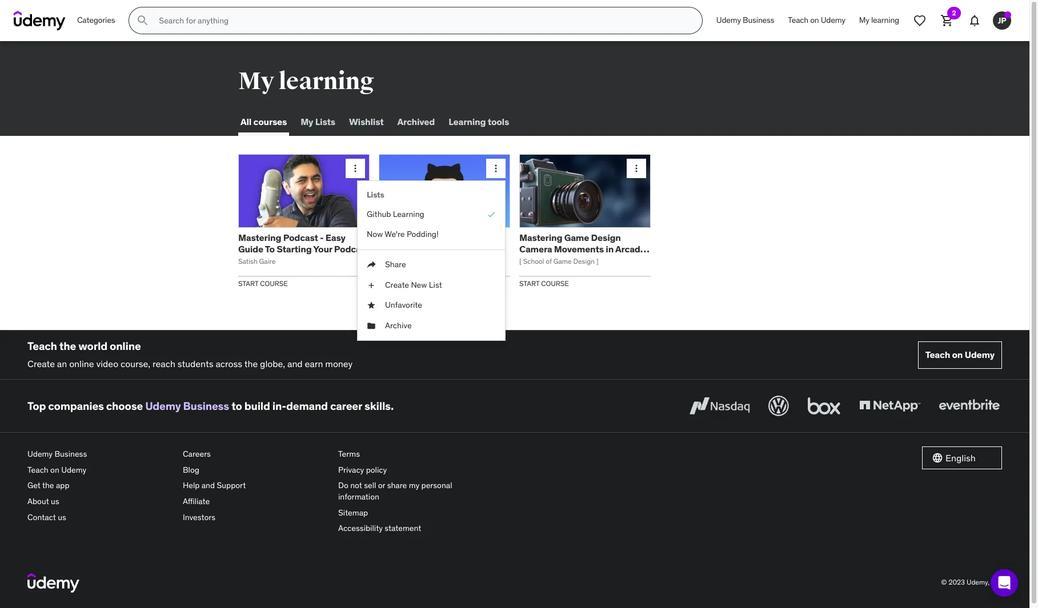 Task type: locate. For each thing, give the bounding box(es) containing it.
1 vertical spatial create
[[385, 280, 409, 290]]

learning
[[871, 15, 899, 25], [278, 67, 374, 96]]

affiliate link
[[183, 494, 329, 510]]

nasdaq image
[[687, 394, 752, 419]]

2 course options image from the left
[[631, 163, 642, 174]]

submit search image
[[136, 14, 150, 27]]

and right the help
[[202, 481, 215, 491]]

create up "kalob"
[[379, 243, 407, 255]]

eventbrite image
[[936, 394, 1002, 419]]

sitemap
[[338, 508, 368, 518]]

2 start course from the left
[[379, 279, 428, 288]]

1 horizontal spatial my
[[301, 116, 313, 128]]

volkswagen image
[[766, 394, 791, 419]]

start course
[[238, 279, 288, 288], [379, 279, 428, 288], [519, 279, 569, 288]]

1 horizontal spatial the
[[59, 339, 76, 353]]

3 course from the left
[[541, 279, 569, 288]]

start for mastering podcast -  easy guide to starting your podcast
[[238, 279, 258, 288]]

my learning up my lists at the top of the page
[[238, 67, 374, 96]]

now we're podding! button
[[358, 225, 505, 245]]

you have alerts image
[[1004, 11, 1011, 18]]

0 horizontal spatial business
[[55, 449, 87, 459]]

0 horizontal spatial mastering
[[238, 232, 281, 244]]

my learning left wishlist icon
[[859, 15, 899, 25]]

my
[[409, 481, 419, 491]]

game up [ school of game design ]
[[564, 232, 589, 244]]

all
[[241, 116, 252, 128]]

video
[[96, 358, 118, 370]]

1 mastering from the left
[[238, 232, 281, 244]]

business for udemy business
[[743, 15, 774, 25]]

camera
[[519, 243, 552, 255]]

unfavorite button
[[358, 295, 505, 316]]

lists left wishlist
[[315, 116, 335, 128]]

demand
[[286, 399, 328, 413]]

course down gaire
[[260, 279, 288, 288]]

0 vertical spatial business
[[743, 15, 774, 25]]

us right about
[[51, 496, 59, 507]]

0 vertical spatial my
[[859, 15, 869, 25]]

archive
[[385, 320, 412, 331]]

mastering inside mastering game design camera movements in arcade studio
[[519, 232, 562, 244]]

course for mastering game design camera movements in arcade studio
[[541, 279, 569, 288]]

2 vertical spatial udemy business link
[[27, 447, 174, 463]]

list
[[429, 280, 442, 290]]

learning up "now we're podding!"
[[393, 209, 424, 219]]

1 vertical spatial learning
[[278, 67, 374, 96]]

help
[[183, 481, 200, 491]]

design up ]
[[591, 232, 621, 244]]

xsmall image left "kalob"
[[367, 259, 376, 271]]

1 horizontal spatial start
[[379, 279, 399, 288]]

0 vertical spatial create
[[379, 243, 407, 255]]

this course is in the collection. image
[[487, 209, 496, 220]]

3 start course from the left
[[519, 279, 569, 288]]

my right courses
[[301, 116, 313, 128]]

0 vertical spatial lists
[[315, 116, 335, 128]]

1 vertical spatial udemy image
[[27, 573, 79, 593]]

create left an
[[27, 358, 55, 370]]

teach on udemy
[[788, 15, 845, 25], [925, 349, 995, 361]]

english
[[946, 452, 976, 464]]

0 vertical spatial online
[[110, 339, 141, 353]]

2
[[952, 9, 956, 17]]

0 horizontal spatial start
[[238, 279, 258, 288]]

start down satish
[[238, 279, 258, 288]]

skills.
[[364, 399, 394, 413]]

1 horizontal spatial start course
[[379, 279, 428, 288]]

top companies choose udemy business to build in-demand career skills.
[[27, 399, 394, 413]]

1 vertical spatial my
[[238, 67, 274, 96]]

0 horizontal spatial on
[[50, 465, 59, 475]]

0 horizontal spatial teach on udemy
[[788, 15, 845, 25]]

satish
[[238, 257, 257, 266]]

mastering up studio
[[519, 232, 562, 244]]

1 xsmall image from the top
[[367, 259, 376, 271]]

2 vertical spatial my
[[301, 116, 313, 128]]

course left list
[[401, 279, 428, 288]]

mastering up gaire
[[238, 232, 281, 244]]

-
[[320, 232, 324, 244]]

course for git & github crash course: create a repository from scratch!
[[401, 279, 428, 288]]

and left earn
[[287, 358, 303, 370]]

mastering for guide
[[238, 232, 281, 244]]

xsmall image
[[367, 259, 376, 271], [367, 320, 376, 332]]

0 horizontal spatial learning
[[393, 209, 424, 219]]

2 vertical spatial on
[[50, 465, 59, 475]]

Search for anything text field
[[157, 11, 688, 30]]

personal
[[421, 481, 452, 491]]

course
[[260, 279, 288, 288], [401, 279, 428, 288], [541, 279, 569, 288]]

2 horizontal spatial the
[[244, 358, 258, 370]]

create
[[379, 243, 407, 255], [385, 280, 409, 290], [27, 358, 55, 370]]

help and support link
[[183, 478, 329, 494]]

and
[[287, 358, 303, 370], [202, 481, 215, 491]]

0 horizontal spatial lists
[[315, 116, 335, 128]]

do
[[338, 481, 348, 491]]

xsmall image
[[367, 280, 376, 291], [367, 300, 376, 311]]

2 xsmall image from the top
[[367, 300, 376, 311]]

online right an
[[69, 358, 94, 370]]

wishlist
[[349, 116, 384, 128]]

xsmall image inside archive button
[[367, 320, 376, 332]]

0 vertical spatial teach on udemy link
[[781, 7, 852, 34]]

2 mastering from the left
[[519, 232, 562, 244]]

]
[[596, 257, 599, 266]]

1 horizontal spatial lists
[[367, 190, 384, 200]]

2 horizontal spatial business
[[743, 15, 774, 25]]

1 horizontal spatial podcast
[[334, 243, 369, 255]]

learning left 'tools'
[[449, 116, 486, 128]]

1 horizontal spatial online
[[110, 339, 141, 353]]

start course down of
[[519, 279, 569, 288]]

my lists link
[[298, 109, 338, 136]]

2 horizontal spatial start
[[519, 279, 540, 288]]

design
[[591, 232, 621, 244], [573, 257, 595, 266]]

business inside udemy business teach on udemy get the app about us contact us
[[55, 449, 87, 459]]

1 horizontal spatial and
[[287, 358, 303, 370]]

design inside mastering game design camera movements in arcade studio
[[591, 232, 621, 244]]

start for mastering game design camera movements in arcade studio
[[519, 279, 540, 288]]

start course down the share
[[379, 279, 428, 288]]

build
[[244, 399, 270, 413]]

policy
[[366, 465, 387, 475]]

0 vertical spatial my learning
[[859, 15, 899, 25]]

1 vertical spatial on
[[952, 349, 963, 361]]

2 course from the left
[[401, 279, 428, 288]]

0 horizontal spatial course options image
[[490, 163, 502, 174]]

we're
[[385, 229, 405, 240]]

your
[[313, 243, 332, 255]]

do not sell or share my personal information button
[[338, 478, 484, 505]]

my lists
[[301, 116, 335, 128]]

0 horizontal spatial and
[[202, 481, 215, 491]]

create down the share
[[385, 280, 409, 290]]

netapp image
[[857, 394, 923, 419]]

2 horizontal spatial on
[[952, 349, 963, 361]]

in
[[606, 243, 614, 255]]

us right 'contact'
[[58, 512, 66, 523]]

course options image
[[490, 163, 502, 174], [631, 163, 642, 174]]

earn
[[305, 358, 323, 370]]

mastering for movements
[[519, 232, 562, 244]]

tools
[[488, 116, 509, 128]]

game right of
[[553, 257, 572, 266]]

my
[[859, 15, 869, 25], [238, 67, 274, 96], [301, 116, 313, 128]]

2 vertical spatial the
[[42, 481, 54, 491]]

to
[[265, 243, 275, 255]]

© 2023 udemy, inc.
[[941, 578, 1002, 587]]

1 vertical spatial teach on udemy link
[[918, 341, 1002, 369]]

1 vertical spatial xsmall image
[[367, 320, 376, 332]]

1 start course from the left
[[238, 279, 288, 288]]

1 start from the left
[[238, 279, 258, 288]]

1 horizontal spatial course
[[401, 279, 428, 288]]

xsmall image for archive
[[367, 320, 376, 332]]

start down the share
[[379, 279, 399, 288]]

my for "my learning" link
[[859, 15, 869, 25]]

0 vertical spatial game
[[564, 232, 589, 244]]

learning
[[449, 116, 486, 128], [393, 209, 424, 219]]

terms
[[338, 449, 360, 459]]

online up 'course,'
[[110, 339, 141, 353]]

business
[[743, 15, 774, 25], [183, 399, 229, 413], [55, 449, 87, 459]]

0 horizontal spatial the
[[42, 481, 54, 491]]

the right get
[[42, 481, 54, 491]]

get the app link
[[27, 478, 174, 494]]

1 vertical spatial learning
[[393, 209, 424, 219]]

2 horizontal spatial start course
[[519, 279, 569, 288]]

2 horizontal spatial course
[[541, 279, 569, 288]]

1 horizontal spatial business
[[183, 399, 229, 413]]

podcast
[[283, 232, 318, 244], [334, 243, 369, 255]]

©
[[941, 578, 947, 587]]

xsmall image inside create new list button
[[367, 280, 376, 291]]

git & github crash course: create a repository from scratch!
[[379, 232, 492, 266]]

xsmall image inside share button
[[367, 259, 376, 271]]

1 horizontal spatial learning
[[871, 15, 899, 25]]

design down movements
[[573, 257, 595, 266]]

xsmall image left archive
[[367, 320, 376, 332]]

1 vertical spatial design
[[573, 257, 595, 266]]

1 vertical spatial online
[[69, 358, 94, 370]]

across
[[216, 358, 242, 370]]

now
[[367, 229, 383, 240]]

1 vertical spatial the
[[244, 358, 258, 370]]

2 vertical spatial business
[[55, 449, 87, 459]]

blog link
[[183, 463, 329, 478]]

1 vertical spatial xsmall image
[[367, 300, 376, 311]]

0 vertical spatial on
[[810, 15, 819, 25]]

notifications image
[[968, 14, 982, 27]]

0 vertical spatial xsmall image
[[367, 259, 376, 271]]

on for the middle teach on udemy link
[[952, 349, 963, 361]]

1 horizontal spatial mastering
[[519, 232, 562, 244]]

learning up my lists at the top of the page
[[278, 67, 374, 96]]

0 horizontal spatial my learning
[[238, 67, 374, 96]]

career
[[330, 399, 362, 413]]

2 horizontal spatial teach on udemy link
[[918, 341, 1002, 369]]

lists up 'github'
[[367, 190, 384, 200]]

2 horizontal spatial my
[[859, 15, 869, 25]]

0 horizontal spatial my
[[238, 67, 274, 96]]

game
[[564, 232, 589, 244], [553, 257, 572, 266]]

podcast down the now
[[334, 243, 369, 255]]

repository
[[416, 243, 462, 255]]

udemy image
[[14, 11, 66, 30], [27, 573, 79, 593]]

2 vertical spatial teach on udemy link
[[27, 463, 174, 478]]

the
[[59, 339, 76, 353], [244, 358, 258, 370], [42, 481, 54, 491]]

mastering inside "mastering podcast -  easy guide to starting your podcast satish gaire"
[[238, 232, 281, 244]]

the up an
[[59, 339, 76, 353]]

1 xsmall image from the top
[[367, 280, 376, 291]]

top
[[27, 399, 46, 413]]

1 course from the left
[[260, 279, 288, 288]]

wishlist link
[[347, 109, 386, 136]]

1 vertical spatial lists
[[367, 190, 384, 200]]

github learning button
[[358, 204, 505, 225]]

0 horizontal spatial start course
[[238, 279, 288, 288]]

course down [ school of game design ]
[[541, 279, 569, 288]]

1 horizontal spatial course options image
[[631, 163, 642, 174]]

0 vertical spatial design
[[591, 232, 621, 244]]

0 vertical spatial xsmall image
[[367, 280, 376, 291]]

0 horizontal spatial course
[[260, 279, 288, 288]]

3 start from the left
[[519, 279, 540, 288]]

and inside careers blog help and support affiliate investors
[[202, 481, 215, 491]]

xsmall image inside unfavorite button
[[367, 300, 376, 311]]

2 xsmall image from the top
[[367, 320, 376, 332]]

the left globe,
[[244, 358, 258, 370]]

a
[[409, 243, 414, 255]]

2 start from the left
[[379, 279, 399, 288]]

1 vertical spatial business
[[183, 399, 229, 413]]

start course down gaire
[[238, 279, 288, 288]]

xsmall image for share
[[367, 259, 376, 271]]

podcast left the -
[[283, 232, 318, 244]]

crash
[[433, 232, 458, 244]]

shopping cart with 2 items image
[[940, 14, 954, 27]]

learning left wishlist icon
[[871, 15, 899, 25]]

careers blog help and support affiliate investors
[[183, 449, 246, 523]]

contact
[[27, 512, 56, 523]]

1 horizontal spatial learning
[[449, 116, 486, 128]]

gaire
[[259, 257, 276, 266]]

or
[[378, 481, 385, 491]]

1 horizontal spatial on
[[810, 15, 819, 25]]

start down the school
[[519, 279, 540, 288]]

0 vertical spatial and
[[287, 358, 303, 370]]

globe,
[[260, 358, 285, 370]]

1 horizontal spatial teach on udemy
[[925, 349, 995, 361]]

my left wishlist icon
[[859, 15, 869, 25]]

my learning
[[859, 15, 899, 25], [238, 67, 374, 96]]

start course for git & github crash course: create a repository from scratch!
[[379, 279, 428, 288]]

teach the world online create an online video course, reach students across the globe, and earn money
[[27, 339, 353, 370]]

2 vertical spatial create
[[27, 358, 55, 370]]

1 vertical spatial and
[[202, 481, 215, 491]]

app
[[56, 481, 69, 491]]

my up all courses
[[238, 67, 274, 96]]

mastering game design camera movements in arcade studio
[[519, 232, 645, 266]]



Task type: describe. For each thing, give the bounding box(es) containing it.
about us link
[[27, 494, 174, 510]]

blog
[[183, 465, 199, 475]]

my for my lists link
[[301, 116, 313, 128]]

1 vertical spatial my learning
[[238, 67, 374, 96]]

support
[[217, 481, 246, 491]]

share
[[385, 259, 406, 270]]

0 vertical spatial teach on udemy
[[788, 15, 845, 25]]

privacy
[[338, 465, 364, 475]]

0 vertical spatial udemy image
[[14, 11, 66, 30]]

teach inside teach the world online create an online video course, reach students across the globe, and earn money
[[27, 339, 57, 353]]

sell
[[364, 481, 376, 491]]

share button
[[358, 255, 505, 275]]

kalob taulien
[[379, 257, 420, 266]]

0 vertical spatial us
[[51, 496, 59, 507]]

the inside udemy business teach on udemy get the app about us contact us
[[42, 481, 54, 491]]

now we're podding!
[[367, 229, 439, 240]]

0 vertical spatial learning
[[871, 15, 899, 25]]

terms link
[[338, 447, 484, 463]]

2 link
[[934, 7, 961, 34]]

1 horizontal spatial teach on udemy link
[[781, 7, 852, 34]]

investors link
[[183, 510, 329, 526]]

share
[[387, 481, 407, 491]]

mastering podcast -  easy guide to starting your podcast satish gaire
[[238, 232, 369, 266]]

game inside mastering game design camera movements in arcade studio
[[564, 232, 589, 244]]

movements
[[554, 243, 604, 255]]

jp link
[[988, 7, 1016, 34]]

business for udemy business teach on udemy get the app about us contact us
[[55, 449, 87, 459]]

scratch!
[[379, 254, 415, 266]]

github
[[401, 232, 431, 244]]

start course for mastering game design camera movements in arcade studio
[[519, 279, 569, 288]]

wishlist image
[[913, 14, 927, 27]]

0 horizontal spatial teach on udemy link
[[27, 463, 174, 478]]

0 horizontal spatial online
[[69, 358, 94, 370]]

careers
[[183, 449, 211, 459]]

start for git & github crash course: create a repository from scratch!
[[379, 279, 399, 288]]

about
[[27, 496, 49, 507]]

jp
[[998, 15, 1006, 25]]

create inside create new list button
[[385, 280, 409, 290]]

on inside udemy business teach on udemy get the app about us contact us
[[50, 465, 59, 475]]

0 horizontal spatial learning
[[278, 67, 374, 96]]

&
[[393, 232, 399, 244]]

my learning link
[[852, 7, 906, 34]]

and inside teach the world online create an online video course, reach students across the globe, and earn money
[[287, 358, 303, 370]]

podding!
[[407, 229, 439, 240]]

small image
[[932, 453, 943, 464]]

taulien
[[398, 257, 420, 266]]

privacy policy link
[[338, 463, 484, 478]]

new
[[411, 280, 427, 290]]

github
[[367, 209, 391, 219]]

categories button
[[70, 7, 122, 34]]

english button
[[922, 447, 1002, 470]]

companies
[[48, 399, 104, 413]]

careers link
[[183, 447, 329, 463]]

1 vertical spatial game
[[553, 257, 572, 266]]

xsmall image for create new list
[[367, 280, 376, 291]]

teach inside udemy business teach on udemy get the app about us contact us
[[27, 465, 48, 475]]

xsmall image for unfavorite
[[367, 300, 376, 311]]

box image
[[805, 394, 843, 419]]

starting
[[277, 243, 312, 255]]

guide
[[238, 243, 263, 255]]

archived link
[[395, 109, 437, 136]]

money
[[325, 358, 353, 370]]

course for mastering podcast -  easy guide to starting your podcast
[[260, 279, 288, 288]]

inc.
[[991, 578, 1002, 587]]

mastering game design camera movements in arcade studio link
[[519, 232, 649, 266]]

choose
[[106, 399, 143, 413]]

1 vertical spatial udemy business link
[[145, 399, 229, 413]]

to
[[231, 399, 242, 413]]

terms privacy policy do not sell or share my personal information sitemap accessibility statement
[[338, 449, 452, 534]]

affiliate
[[183, 496, 210, 507]]

create inside git & github crash course: create a repository from scratch!
[[379, 243, 407, 255]]

archive button
[[358, 316, 505, 336]]

0 vertical spatial the
[[59, 339, 76, 353]]

unfavorite
[[385, 300, 422, 310]]

contact us link
[[27, 510, 174, 526]]

lists inside my lists link
[[315, 116, 335, 128]]

learning tools link
[[446, 109, 511, 136]]

1 horizontal spatial my learning
[[859, 15, 899, 25]]

students
[[178, 358, 213, 370]]

git
[[379, 232, 391, 244]]

0 vertical spatial learning
[[449, 116, 486, 128]]

get
[[27, 481, 40, 491]]

reach
[[152, 358, 175, 370]]

mastering podcast -  easy guide to starting your podcast link
[[238, 232, 369, 255]]

1 vertical spatial us
[[58, 512, 66, 523]]

accessibility
[[338, 523, 383, 534]]

start course for mastering podcast -  easy guide to starting your podcast
[[238, 279, 288, 288]]

categories
[[77, 15, 115, 25]]

1 vertical spatial teach on udemy
[[925, 349, 995, 361]]

0 vertical spatial udemy business link
[[710, 7, 781, 34]]

udemy business
[[716, 15, 774, 25]]

udemy,
[[967, 578, 990, 587]]

learning inside button
[[393, 209, 424, 219]]

course:
[[460, 232, 492, 244]]

not
[[350, 481, 362, 491]]

udemy business teach on udemy get the app about us contact us
[[27, 449, 87, 523]]

kalob
[[379, 257, 397, 266]]

0 horizontal spatial podcast
[[283, 232, 318, 244]]

studio
[[519, 254, 548, 266]]

school
[[523, 257, 544, 266]]

easy
[[326, 232, 346, 244]]

github learning
[[367, 209, 424, 219]]

course options image
[[350, 163, 361, 174]]

course,
[[121, 358, 150, 370]]

world
[[78, 339, 107, 353]]

on for middle teach on udemy link
[[810, 15, 819, 25]]

create inside teach the world online create an online video course, reach students across the globe, and earn money
[[27, 358, 55, 370]]

information
[[338, 492, 379, 502]]

create new list button
[[358, 275, 505, 295]]

2023
[[949, 578, 965, 587]]

[ school of game design ]
[[519, 257, 599, 266]]

accessibility statement link
[[338, 521, 484, 537]]

all courses
[[241, 116, 287, 128]]

1 course options image from the left
[[490, 163, 502, 174]]

statement
[[385, 523, 421, 534]]



Task type: vqa. For each thing, say whether or not it's contained in the screenshot.
Popular associated with 'personal transformation' Link associated with Neuro-Linguistic Programming
no



